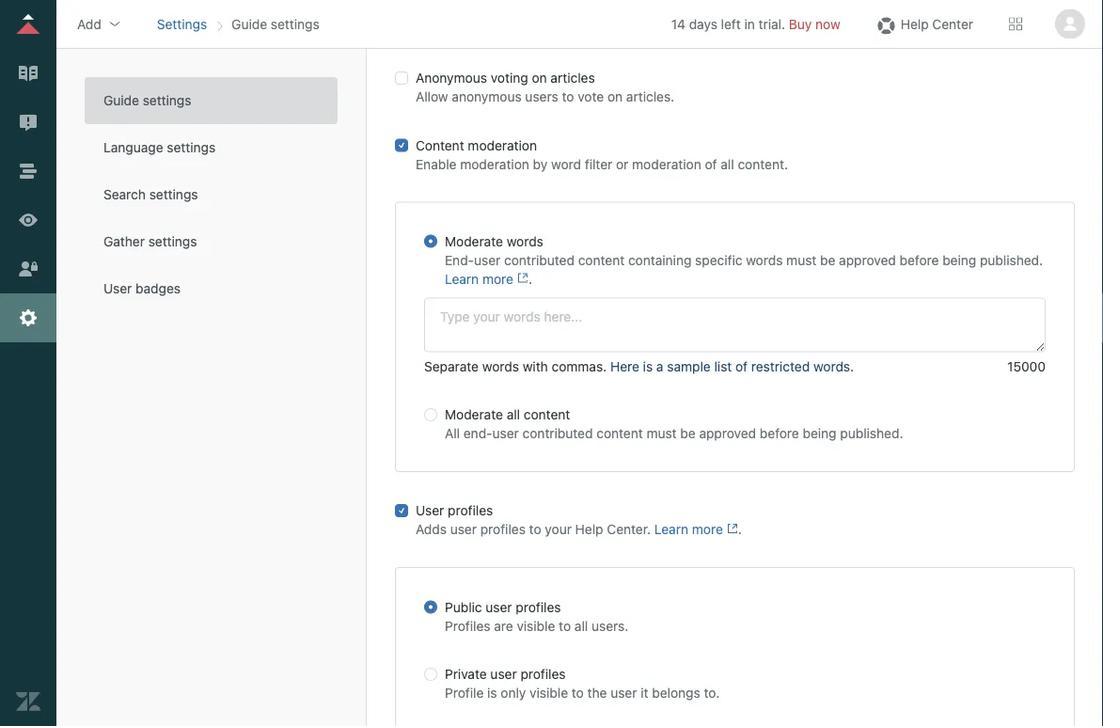Task type: describe. For each thing, give the bounding box(es) containing it.
language settings link
[[85, 124, 338, 171]]

users
[[525, 89, 559, 104]]

word
[[551, 156, 582, 172]]

search settings link
[[85, 171, 338, 218]]

profiles up adds user profiles to your help center.
[[448, 503, 493, 519]]

learn for adds user profiles to your help center.
[[655, 522, 689, 537]]

contributed inside moderate all content all end-user contributed content must be approved before being published.
[[523, 426, 593, 441]]

public
[[445, 599, 482, 615]]

moderate all content all end-user contributed content must be approved before being published.
[[445, 407, 904, 441]]

all inside public user profiles profiles are visible to all users.
[[575, 618, 588, 634]]

1 vertical spatial guide settings
[[104, 93, 191, 108]]

of for moderation
[[705, 156, 718, 172]]

user for private
[[491, 666, 517, 682]]

by
[[533, 156, 548, 172]]

your
[[545, 522, 572, 537]]

only
[[501, 685, 526, 701]]

words.
[[814, 359, 854, 374]]

end-user contributed content containing specific words must be approved before being published.
[[445, 252, 1044, 268]]

moderation left by
[[460, 156, 530, 172]]

adds
[[416, 522, 447, 537]]

enable
[[416, 156, 457, 172]]

user profiles
[[416, 503, 493, 519]]

zendesk image
[[16, 690, 40, 714]]

anonymous voting on articles allow anonymous users to vote on articles.
[[416, 70, 675, 104]]

to.
[[704, 685, 720, 701]]

settings image
[[16, 306, 40, 330]]

all inside moderate all content all end-user contributed content must be approved before being published.
[[507, 407, 520, 422]]

visible inside public user profiles profiles are visible to all users.
[[517, 618, 556, 634]]

end-
[[445, 252, 474, 268]]

specific
[[695, 252, 743, 268]]

must inside moderate all content all end-user contributed content must be approved before being published.
[[647, 426, 677, 441]]

before inside moderate all content all end-user contributed content must be approved before being published.
[[760, 426, 800, 441]]

0 horizontal spatial help
[[576, 522, 604, 537]]

1 vertical spatial guide
[[104, 93, 139, 108]]

badges
[[136, 281, 181, 296]]

profiles for public
[[516, 599, 561, 615]]

private user profiles profile is only visible to the user it belongs to.
[[445, 666, 720, 701]]

navigation containing settings
[[153, 10, 323, 38]]

separate
[[424, 359, 479, 374]]

help center
[[901, 16, 974, 32]]

public user profiles profiles are visible to all users.
[[445, 599, 629, 634]]

being inside moderate all content all end-user contributed content must be approved before being published.
[[803, 426, 837, 441]]

learn more link for adds user profiles to your help center.
[[655, 522, 738, 537]]

language
[[104, 140, 163, 155]]

moderate words
[[445, 233, 544, 249]]

center
[[933, 16, 974, 32]]

anonymous
[[452, 89, 522, 104]]

articles.
[[627, 89, 675, 104]]

settings for gather settings link at the left top of page
[[148, 234, 197, 249]]

to inside public user profiles profiles are visible to all users.
[[559, 618, 571, 634]]

restricted
[[752, 359, 810, 374]]

1 horizontal spatial be
[[821, 252, 836, 268]]

add button
[[72, 10, 128, 38]]

0 vertical spatial before
[[900, 252, 939, 268]]

1 vertical spatial content
[[524, 407, 571, 422]]

left
[[721, 16, 741, 32]]

list
[[715, 359, 732, 374]]

learn for end-user contributed content containing specific words must be approved before being published.
[[445, 271, 479, 287]]

manage articles image
[[16, 61, 40, 86]]

guide inside navigation
[[232, 16, 267, 32]]

user for user badges
[[104, 281, 132, 296]]

to inside private user profiles profile is only visible to the user it belongs to.
[[572, 685, 584, 701]]

words for separate words with commas. here is a sample list of restricted words.
[[483, 359, 519, 374]]

voting
[[491, 70, 529, 86]]

arrange content image
[[16, 159, 40, 183]]

profiles for adds
[[481, 522, 526, 537]]

commas.
[[552, 359, 607, 374]]

in
[[745, 16, 755, 32]]

0 vertical spatial must
[[787, 252, 817, 268]]

all
[[445, 426, 460, 441]]

0 vertical spatial being
[[943, 252, 977, 268]]

user for user profiles
[[416, 503, 444, 519]]

now
[[816, 16, 841, 32]]

articles
[[551, 70, 595, 86]]

language settings
[[104, 140, 216, 155]]

private
[[445, 666, 487, 682]]

learn more for end-user contributed content containing specific words must be approved before being published.
[[445, 271, 514, 287]]

user for public
[[486, 599, 512, 615]]

a
[[657, 359, 664, 374]]

containing
[[629, 252, 692, 268]]

content moderation enable moderation by word filter or moderation of all content.
[[416, 137, 788, 172]]

user badges link
[[85, 265, 338, 312]]

user badges
[[104, 281, 181, 296]]

gather
[[104, 234, 145, 249]]

moderate for moderate all content all end-user contributed content must be approved before being published.
[[445, 407, 503, 422]]

0 vertical spatial contributed
[[504, 252, 575, 268]]

search
[[104, 187, 146, 202]]

trial.
[[759, 16, 786, 32]]

sample
[[667, 359, 711, 374]]

15000
[[1008, 359, 1046, 374]]

settings for search settings link
[[149, 187, 198, 202]]



Task type: vqa. For each thing, say whether or not it's contained in the screenshot.
Take It
no



Task type: locate. For each thing, give the bounding box(es) containing it.
0 vertical spatial help
[[901, 16, 929, 32]]

more for adds user profiles to your help center.
[[692, 522, 723, 537]]

user inside public user profiles profiles are visible to all users.
[[486, 599, 512, 615]]

1 horizontal spatial all
[[575, 618, 588, 634]]

here is a sample list of restricted words. link
[[611, 357, 854, 376]]

1 vertical spatial be
[[681, 426, 696, 441]]

content
[[416, 137, 464, 153]]

guide settings right settings link
[[232, 16, 320, 32]]

help right your
[[576, 522, 604, 537]]

filter
[[585, 156, 613, 172]]

contributed down moderate words
[[504, 252, 575, 268]]

profiles inside public user profiles profiles are visible to all users.
[[516, 599, 561, 615]]

moderation right 'or'
[[632, 156, 702, 172]]

to
[[562, 89, 574, 104], [529, 522, 542, 537], [559, 618, 571, 634], [572, 685, 584, 701]]

learn more
[[445, 271, 514, 287], [655, 522, 723, 537]]

1 horizontal spatial learn more
[[655, 522, 723, 537]]

be inside moderate all content all end-user contributed content must be approved before being published.
[[681, 426, 696, 441]]

0 horizontal spatial approved
[[700, 426, 757, 441]]

2 vertical spatial words
[[483, 359, 519, 374]]

visible
[[517, 618, 556, 634], [530, 685, 568, 701]]

0 vertical spatial on
[[532, 70, 547, 86]]

1 vertical spatial must
[[647, 426, 677, 441]]

visible inside private user profiles profile is only visible to the user it belongs to.
[[530, 685, 568, 701]]

user for end-
[[474, 252, 501, 268]]

content down with on the left
[[524, 407, 571, 422]]

1 vertical spatial moderate
[[445, 407, 503, 422]]

profiles
[[445, 618, 491, 634]]

guide up language
[[104, 93, 139, 108]]

1 horizontal spatial published.
[[980, 252, 1044, 268]]

0 vertical spatial words
[[507, 233, 544, 249]]

to inside anonymous voting on articles allow anonymous users to vote on articles.
[[562, 89, 574, 104]]

learn more link
[[445, 271, 529, 287], [655, 522, 738, 537]]

user right all
[[493, 426, 519, 441]]

1 horizontal spatial is
[[643, 359, 653, 374]]

profiles right public
[[516, 599, 561, 615]]

2 moderate from the top
[[445, 407, 503, 422]]

of inside content moderation enable moderation by word filter or moderation of all content.
[[705, 156, 718, 172]]

must
[[787, 252, 817, 268], [647, 426, 677, 441]]

14
[[672, 16, 686, 32]]

. for end-user contributed content containing specific words must be approved before being published.
[[529, 271, 533, 287]]

1 moderate from the top
[[445, 233, 503, 249]]

settings
[[271, 16, 320, 32], [143, 93, 191, 108], [167, 140, 216, 155], [149, 187, 198, 202], [148, 234, 197, 249]]

guide settings link
[[85, 77, 338, 124]]

help center button
[[869, 10, 980, 38]]

1 vertical spatial on
[[608, 89, 623, 104]]

.
[[529, 271, 533, 287], [738, 522, 742, 537]]

must down a
[[647, 426, 677, 441]]

user down user profiles
[[450, 522, 477, 537]]

0 horizontal spatial learn more
[[445, 271, 514, 287]]

0 vertical spatial is
[[643, 359, 653, 374]]

14 days left in trial. buy now
[[672, 16, 841, 32]]

users.
[[592, 618, 629, 634]]

1 vertical spatial help
[[576, 522, 604, 537]]

on
[[532, 70, 547, 86], [608, 89, 623, 104]]

0 vertical spatial guide settings
[[232, 16, 320, 32]]

contributed
[[504, 252, 575, 268], [523, 426, 593, 441]]

it
[[641, 685, 649, 701]]

0 horizontal spatial of
[[705, 156, 718, 172]]

0 vertical spatial of
[[705, 156, 718, 172]]

Type your words here... text field
[[424, 298, 1046, 352]]

with
[[523, 359, 548, 374]]

words left with on the left
[[483, 359, 519, 374]]

1 horizontal spatial .
[[738, 522, 742, 537]]

1 horizontal spatial on
[[608, 89, 623, 104]]

1 horizontal spatial of
[[736, 359, 748, 374]]

help
[[901, 16, 929, 32], [576, 522, 604, 537]]

to down articles
[[562, 89, 574, 104]]

1 vertical spatial approved
[[700, 426, 757, 441]]

gather settings link
[[85, 218, 338, 265]]

vote
[[578, 89, 604, 104]]

center.
[[607, 522, 651, 537]]

is
[[643, 359, 653, 374], [487, 685, 497, 701]]

learn right center.
[[655, 522, 689, 537]]

0 horizontal spatial on
[[532, 70, 547, 86]]

0 horizontal spatial published.
[[841, 426, 904, 441]]

help left 'center'
[[901, 16, 929, 32]]

1 vertical spatial being
[[803, 426, 837, 441]]

days
[[689, 16, 718, 32]]

1 horizontal spatial must
[[787, 252, 817, 268]]

1 horizontal spatial learn more link
[[655, 522, 738, 537]]

content.
[[738, 156, 788, 172]]

moderate for moderate words
[[445, 233, 503, 249]]

1 vertical spatial is
[[487, 685, 497, 701]]

gather settings
[[104, 234, 197, 249]]

1 horizontal spatial user
[[416, 503, 444, 519]]

0 horizontal spatial guide settings
[[104, 93, 191, 108]]

guide settings
[[232, 16, 320, 32], [104, 93, 191, 108]]

0 vertical spatial approved
[[839, 252, 897, 268]]

profiles inside private user profiles profile is only visible to the user it belongs to.
[[521, 666, 566, 682]]

0 vertical spatial published.
[[980, 252, 1044, 268]]

of right list
[[736, 359, 748, 374]]

0 vertical spatial all
[[721, 156, 735, 172]]

1 horizontal spatial more
[[692, 522, 723, 537]]

1 vertical spatial user
[[416, 503, 444, 519]]

settings for language settings link
[[167, 140, 216, 155]]

0 horizontal spatial before
[[760, 426, 800, 441]]

adds user profiles to your help center.
[[416, 522, 655, 537]]

the
[[588, 685, 607, 701]]

profiles for private
[[521, 666, 566, 682]]

user for adds
[[450, 522, 477, 537]]

learn more for adds user profiles to your help center.
[[655, 522, 723, 537]]

0 horizontal spatial is
[[487, 685, 497, 701]]

2 vertical spatial content
[[597, 426, 643, 441]]

moderation
[[468, 137, 537, 153], [460, 156, 530, 172], [632, 156, 702, 172]]

here
[[611, 359, 640, 374]]

words for moderate words
[[507, 233, 544, 249]]

1 vertical spatial .
[[738, 522, 742, 537]]

1 vertical spatial contributed
[[523, 426, 593, 441]]

all
[[721, 156, 735, 172], [507, 407, 520, 422], [575, 618, 588, 634]]

guide settings inside navigation
[[232, 16, 320, 32]]

moderate content image
[[16, 110, 40, 135]]

guide settings up the language settings
[[104, 93, 191, 108]]

2 vertical spatial all
[[575, 618, 588, 634]]

being
[[943, 252, 977, 268], [803, 426, 837, 441]]

0 vertical spatial content
[[578, 252, 625, 268]]

0 horizontal spatial guide
[[104, 93, 139, 108]]

. for adds user profiles to your help center.
[[738, 522, 742, 537]]

are
[[494, 618, 513, 634]]

content
[[578, 252, 625, 268], [524, 407, 571, 422], [597, 426, 643, 441]]

allow
[[416, 89, 448, 104]]

search settings
[[104, 187, 198, 202]]

on right vote
[[608, 89, 623, 104]]

end-
[[464, 426, 493, 441]]

1 vertical spatial learn more link
[[655, 522, 738, 537]]

to left your
[[529, 522, 542, 537]]

user inside moderate all content all end-user contributed content must be approved before being published.
[[493, 426, 519, 441]]

0 horizontal spatial must
[[647, 426, 677, 441]]

0 horizontal spatial user
[[104, 281, 132, 296]]

more down moderate words
[[483, 271, 514, 287]]

0 horizontal spatial being
[[803, 426, 837, 441]]

help inside help center button
[[901, 16, 929, 32]]

profile
[[445, 685, 484, 701]]

before
[[900, 252, 939, 268], [760, 426, 800, 441]]

1 horizontal spatial being
[[943, 252, 977, 268]]

0 horizontal spatial learn more link
[[445, 271, 529, 287]]

user up the adds
[[416, 503, 444, 519]]

visible right only
[[530, 685, 568, 701]]

learn more link for end-user contributed content containing specific words must be approved before being published.
[[445, 271, 529, 287]]

0 vertical spatial be
[[821, 252, 836, 268]]

be
[[821, 252, 836, 268], [681, 426, 696, 441]]

user down moderate words
[[474, 252, 501, 268]]

published. inside moderate all content all end-user contributed content must be approved before being published.
[[841, 426, 904, 441]]

learn more link down end-
[[445, 271, 529, 287]]

1 vertical spatial of
[[736, 359, 748, 374]]

on up users
[[532, 70, 547, 86]]

to left the on the bottom
[[572, 685, 584, 701]]

user
[[474, 252, 501, 268], [493, 426, 519, 441], [450, 522, 477, 537], [486, 599, 512, 615], [491, 666, 517, 682], [611, 685, 637, 701]]

1 vertical spatial words
[[746, 252, 783, 268]]

is left only
[[487, 685, 497, 701]]

navigation
[[153, 10, 323, 38]]

to left users.
[[559, 618, 571, 634]]

of
[[705, 156, 718, 172], [736, 359, 748, 374]]

profiles down user profiles
[[481, 522, 526, 537]]

user up are
[[486, 599, 512, 615]]

settings link
[[157, 16, 207, 32]]

profiles
[[448, 503, 493, 519], [481, 522, 526, 537], [516, 599, 561, 615], [521, 666, 566, 682]]

0 horizontal spatial learn
[[445, 271, 479, 287]]

settings
[[157, 16, 207, 32]]

1 horizontal spatial help
[[901, 16, 929, 32]]

1 vertical spatial before
[[760, 426, 800, 441]]

customize design image
[[16, 208, 40, 232]]

approved
[[839, 252, 897, 268], [700, 426, 757, 441]]

learn more down end-
[[445, 271, 514, 287]]

contributed down commas.
[[523, 426, 593, 441]]

approved inside moderate all content all end-user contributed content must be approved before being published.
[[700, 426, 757, 441]]

words down by
[[507, 233, 544, 249]]

buy
[[789, 16, 812, 32]]

0 vertical spatial learn more link
[[445, 271, 529, 287]]

all inside content moderation enable moderation by word filter or moderation of all content.
[[721, 156, 735, 172]]

1 vertical spatial visible
[[530, 685, 568, 701]]

0 vertical spatial learn more
[[445, 271, 514, 287]]

must right specific at right top
[[787, 252, 817, 268]]

0 vertical spatial moderate
[[445, 233, 503, 249]]

of left content.
[[705, 156, 718, 172]]

1 horizontal spatial before
[[900, 252, 939, 268]]

learn down end-
[[445, 271, 479, 287]]

user left 'it' on the bottom
[[611, 685, 637, 701]]

more right center.
[[692, 522, 723, 537]]

1 vertical spatial learn more
[[655, 522, 723, 537]]

0 vertical spatial visible
[[517, 618, 556, 634]]

1 horizontal spatial learn
[[655, 522, 689, 537]]

user left badges
[[104, 281, 132, 296]]

learn more right center.
[[655, 522, 723, 537]]

user up only
[[491, 666, 517, 682]]

0 horizontal spatial all
[[507, 407, 520, 422]]

belongs
[[652, 685, 701, 701]]

more for end-user contributed content containing specific words must be approved before being published.
[[483, 271, 514, 287]]

of for list
[[736, 359, 748, 374]]

0 vertical spatial .
[[529, 271, 533, 287]]

moderation up by
[[468, 137, 537, 153]]

1 vertical spatial published.
[[841, 426, 904, 441]]

2 horizontal spatial all
[[721, 156, 735, 172]]

settings for guide settings link
[[143, 93, 191, 108]]

profiles up only
[[521, 666, 566, 682]]

is inside private user profiles profile is only visible to the user it belongs to.
[[487, 685, 497, 701]]

0 horizontal spatial .
[[529, 271, 533, 287]]

moderate
[[445, 233, 503, 249], [445, 407, 503, 422]]

0 vertical spatial more
[[483, 271, 514, 287]]

1 vertical spatial more
[[692, 522, 723, 537]]

is left a
[[643, 359, 653, 374]]

visible right are
[[517, 618, 556, 634]]

guide
[[232, 16, 267, 32], [104, 93, 139, 108]]

0 vertical spatial user
[[104, 281, 132, 296]]

words
[[507, 233, 544, 249], [746, 252, 783, 268], [483, 359, 519, 374]]

content left containing on the top of page
[[578, 252, 625, 268]]

separate words with commas. here is a sample list of restricted words.
[[424, 359, 854, 374]]

0 vertical spatial learn
[[445, 271, 479, 287]]

0 vertical spatial guide
[[232, 16, 267, 32]]

words right specific at right top
[[746, 252, 783, 268]]

1 vertical spatial learn
[[655, 522, 689, 537]]

0 horizontal spatial more
[[483, 271, 514, 287]]

zendesk products image
[[1010, 17, 1023, 31]]

1 horizontal spatial guide
[[232, 16, 267, 32]]

learn more link right center.
[[655, 522, 738, 537]]

guide right settings
[[232, 16, 267, 32]]

1 horizontal spatial approved
[[839, 252, 897, 268]]

user permissions image
[[16, 257, 40, 281]]

add
[[77, 16, 101, 32]]

1 vertical spatial all
[[507, 407, 520, 422]]

or
[[616, 156, 629, 172]]

content down here
[[597, 426, 643, 441]]

anonymous
[[416, 70, 487, 86]]

0 horizontal spatial be
[[681, 426, 696, 441]]

moderate inside moderate all content all end-user contributed content must be approved before being published.
[[445, 407, 503, 422]]

1 horizontal spatial guide settings
[[232, 16, 320, 32]]



